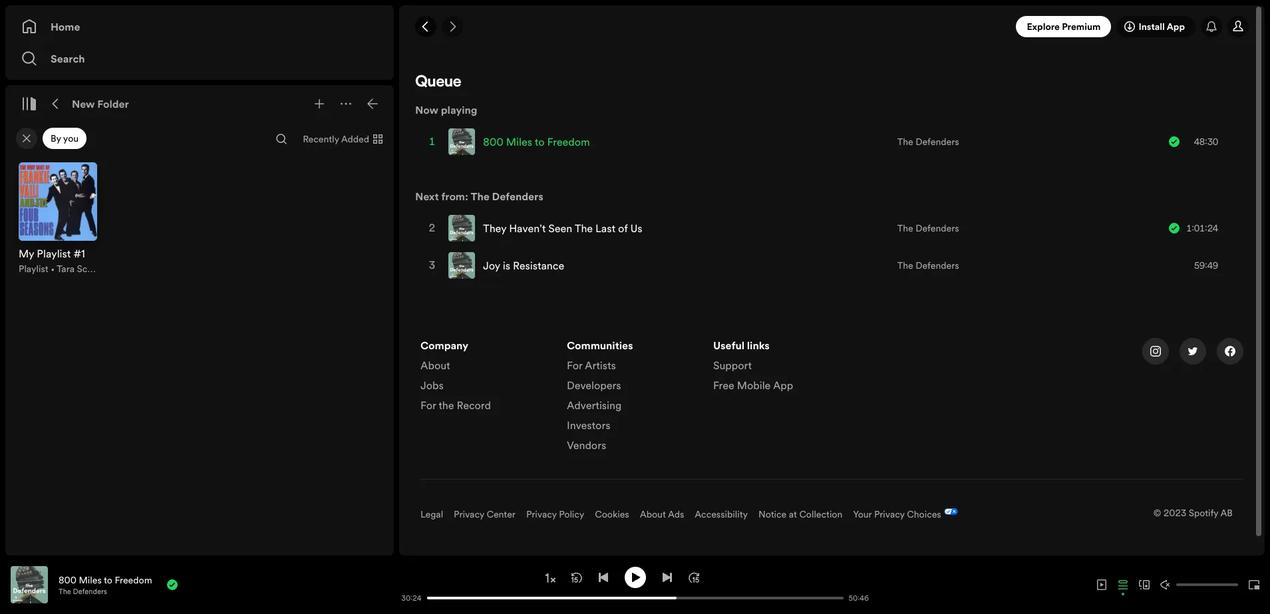 Task type: locate. For each thing, give the bounding box(es) containing it.
to for 800 miles to freedom
[[535, 134, 545, 149]]

app right mobile
[[773, 378, 794, 393]]

center
[[487, 508, 516, 521]]

privacy left center
[[454, 508, 485, 521]]

freedom for 800 miles to freedom
[[547, 134, 590, 149]]

1 horizontal spatial freedom
[[547, 134, 590, 149]]

for left artists
[[567, 358, 583, 373]]

miles inside cell
[[506, 134, 533, 149]]

800 right now playing view image
[[59, 573, 77, 587]]

0 horizontal spatial about
[[421, 358, 450, 373]]

volume off image
[[1161, 580, 1172, 590]]

the defenders
[[898, 135, 960, 148], [898, 222, 960, 235], [898, 259, 960, 272]]

1 vertical spatial about
[[640, 508, 666, 521]]

recently added
[[303, 132, 369, 146]]

for
[[567, 358, 583, 373], [421, 398, 436, 413]]

1 horizontal spatial list
[[567, 338, 698, 458]]

1 horizontal spatial app
[[1167, 20, 1185, 33]]

0 vertical spatial freedom
[[547, 134, 590, 149]]

free
[[714, 378, 735, 393]]

1 vertical spatial for
[[421, 398, 436, 413]]

list containing useful links
[[714, 338, 844, 398]]

0 vertical spatial to
[[535, 134, 545, 149]]

group
[[11, 154, 105, 284]]

0 horizontal spatial 800
[[59, 573, 77, 587]]

app right install
[[1167, 20, 1185, 33]]

2 the defenders from the top
[[898, 222, 960, 235]]

developers link
[[567, 378, 621, 398]]

800 inside cell
[[483, 134, 504, 149]]

© 2023 spotify ab
[[1154, 507, 1233, 520]]

0 vertical spatial miles
[[506, 134, 533, 149]]

legal link
[[421, 508, 443, 521]]

defenders
[[916, 135, 960, 148], [492, 189, 544, 204], [916, 222, 960, 235], [916, 259, 960, 272], [73, 587, 107, 597]]

1 privacy from the left
[[454, 508, 485, 521]]

0 vertical spatial 800
[[483, 134, 504, 149]]

list containing company
[[421, 338, 551, 418]]

miles inside 800 miles to freedom the defenders
[[79, 573, 102, 587]]

the inside cell
[[575, 221, 593, 236]]

what's new image
[[1207, 21, 1217, 32]]

cookies link
[[595, 508, 629, 521]]

your privacy choices link
[[854, 508, 942, 521]]

0 horizontal spatial app
[[773, 378, 794, 393]]

change speed image
[[543, 572, 557, 585]]

0 vertical spatial the defenders
[[898, 135, 960, 148]]

privacy for privacy center
[[454, 508, 485, 521]]

explore
[[1027, 20, 1060, 33]]

1:01:24 cell
[[1169, 210, 1237, 246]]

2 vertical spatial the defenders
[[898, 259, 960, 272]]

they haven't seen the last of us
[[483, 221, 643, 236]]

privacy
[[454, 508, 485, 521], [526, 508, 557, 521], [875, 508, 905, 521]]

new
[[72, 97, 95, 111]]

miles for 800 miles to freedom the defenders
[[79, 573, 102, 587]]

0 horizontal spatial for
[[421, 398, 436, 413]]

defenders for they haven't seen the last of us
[[916, 222, 960, 235]]

2 list from the left
[[567, 338, 698, 458]]

useful
[[714, 338, 745, 353]]

ab
[[1221, 507, 1233, 520]]

privacy center
[[454, 508, 516, 521]]

800
[[483, 134, 504, 149], [59, 573, 77, 587]]

app
[[1167, 20, 1185, 33], [773, 378, 794, 393]]

1 horizontal spatial 800
[[483, 134, 504, 149]]

connect to a device image
[[1140, 580, 1150, 590]]

of
[[618, 221, 628, 236]]

legal
[[421, 508, 443, 521]]

0 horizontal spatial list
[[421, 338, 551, 418]]

0 horizontal spatial freedom
[[115, 573, 152, 587]]

now playing view image
[[31, 572, 42, 583]]

skip forward 15 seconds image
[[689, 572, 699, 583]]

cookies
[[595, 508, 629, 521]]

the
[[898, 135, 914, 148], [471, 189, 490, 204], [575, 221, 593, 236], [898, 222, 914, 235], [898, 259, 914, 272], [59, 587, 71, 597]]

jobs link
[[421, 378, 444, 398]]

communities for artists developers advertising investors vendors
[[567, 338, 633, 453]]

go back image
[[421, 21, 431, 32]]

1 vertical spatial to
[[104, 573, 112, 587]]

company
[[421, 338, 469, 353]]

None search field
[[271, 128, 292, 150]]

800 up next from: the defenders
[[483, 134, 504, 149]]

record
[[457, 398, 491, 413]]

jobs
[[421, 378, 444, 393]]

freedom for 800 miles to freedom the defenders
[[115, 573, 152, 587]]

1 vertical spatial freedom
[[115, 573, 152, 587]]

about up jobs at the left of page
[[421, 358, 450, 373]]

defenders inside 800 miles to freedom the defenders
[[73, 587, 107, 597]]

install
[[1139, 20, 1165, 33]]

the defenders link
[[898, 135, 960, 148], [471, 189, 544, 204], [898, 222, 960, 235], [898, 259, 960, 272], [59, 587, 107, 597]]

about ads
[[640, 508, 684, 521]]

is
[[503, 258, 511, 273]]

to for 800 miles to freedom the defenders
[[104, 573, 112, 587]]

800 inside 800 miles to freedom the defenders
[[59, 573, 77, 587]]

defenders for joy is resistance
[[916, 259, 960, 272]]

group containing playlist
[[11, 154, 105, 284]]

0 horizontal spatial privacy
[[454, 508, 485, 521]]

2 horizontal spatial privacy
[[875, 508, 905, 521]]

about link
[[421, 358, 450, 378]]

about left ads
[[640, 508, 666, 521]]

notice
[[759, 508, 787, 521]]

3 the defenders from the top
[[898, 259, 960, 272]]

now playing
[[415, 103, 478, 117]]

3 privacy from the left
[[875, 508, 905, 521]]

for the record link
[[421, 398, 491, 418]]

play image
[[630, 572, 641, 583]]

ads
[[668, 508, 684, 521]]

1 horizontal spatial for
[[567, 358, 583, 373]]

joy
[[483, 258, 500, 273]]

app inside 'top bar and user menu' element
[[1167, 20, 1185, 33]]

1 vertical spatial 800
[[59, 573, 77, 587]]

800 miles to freedom link
[[59, 573, 152, 587]]

vendors
[[567, 438, 607, 453]]

miles
[[506, 134, 533, 149], [79, 573, 102, 587]]

search
[[51, 51, 85, 66]]

0 horizontal spatial to
[[104, 573, 112, 587]]

1 list from the left
[[421, 338, 551, 418]]

privacy left policy
[[526, 508, 557, 521]]

support
[[714, 358, 752, 373]]

1 horizontal spatial miles
[[506, 134, 533, 149]]

privacy for privacy policy
[[526, 508, 557, 521]]

1 the defenders from the top
[[898, 135, 960, 148]]

for left the
[[421, 398, 436, 413]]

3 list from the left
[[714, 338, 844, 398]]

•
[[51, 262, 55, 276]]

explore premium
[[1027, 20, 1101, 33]]

about
[[421, 358, 450, 373], [640, 508, 666, 521]]

1 horizontal spatial to
[[535, 134, 545, 149]]

freedom
[[547, 134, 590, 149], [115, 573, 152, 587]]

0 vertical spatial for
[[567, 358, 583, 373]]

spotify – play queue element
[[399, 75, 1265, 553]]

0 vertical spatial app
[[1167, 20, 1185, 33]]

freedom inside cell
[[547, 134, 590, 149]]

for artists link
[[567, 358, 616, 378]]

privacy policy link
[[526, 508, 585, 521]]

queue
[[415, 75, 462, 91]]

list
[[421, 338, 551, 418], [567, 338, 698, 458], [714, 338, 844, 398]]

new folder button
[[69, 93, 132, 114]]

now playing: 800 miles to freedom by the defenders footer
[[11, 566, 383, 604]]

0 vertical spatial about
[[421, 358, 450, 373]]

Recently Added, Grid view field
[[292, 128, 391, 150]]

1 vertical spatial the defenders
[[898, 222, 960, 235]]

spotify
[[1189, 507, 1219, 520]]

support link
[[714, 358, 752, 378]]

free mobile app link
[[714, 378, 794, 398]]

0 horizontal spatial miles
[[79, 573, 102, 587]]

privacy right the your
[[875, 508, 905, 521]]

freedom inside 800 miles to freedom the defenders
[[115, 573, 152, 587]]

1 vertical spatial app
[[773, 378, 794, 393]]

2 horizontal spatial list
[[714, 338, 844, 398]]

1 horizontal spatial privacy
[[526, 508, 557, 521]]

to inside cell
[[535, 134, 545, 149]]

list containing communities
[[567, 338, 698, 458]]

to inside 800 miles to freedom the defenders
[[104, 573, 112, 587]]

48:30
[[1195, 135, 1219, 148]]

app inside useful links support free mobile app
[[773, 378, 794, 393]]

company about jobs for the record
[[421, 338, 491, 413]]

2 privacy from the left
[[526, 508, 557, 521]]

1 vertical spatial miles
[[79, 573, 102, 587]]

california consumer privacy act (ccpa) opt-out icon image
[[942, 509, 958, 518]]

top bar and user menu element
[[399, 5, 1265, 48]]

the defenders link for 800 miles to freedom
[[898, 135, 960, 148]]

install app link
[[1117, 16, 1196, 37]]



Task type: describe. For each thing, give the bounding box(es) containing it.
by
[[51, 132, 61, 145]]

home link
[[21, 13, 378, 40]]

next image
[[662, 572, 673, 583]]

privacy center link
[[454, 508, 516, 521]]

your
[[854, 508, 872, 521]]

50:46
[[849, 593, 869, 603]]

last
[[596, 221, 616, 236]]

the inside 800 miles to freedom the defenders
[[59, 587, 71, 597]]

investors
[[567, 418, 611, 433]]

800 for 800 miles to freedom
[[483, 134, 504, 149]]

collection
[[800, 508, 843, 521]]

resistance
[[513, 258, 565, 273]]

investors link
[[567, 418, 611, 438]]

go forward image
[[447, 21, 458, 32]]

joy is resistance cell
[[449, 248, 570, 284]]

developers
[[567, 378, 621, 393]]

twitter image
[[1188, 346, 1199, 357]]

mobile
[[737, 378, 771, 393]]

800 for 800 miles to freedom the defenders
[[59, 573, 77, 587]]

59:49
[[1195, 259, 1219, 272]]

800 miles to freedom
[[483, 134, 590, 149]]

facebook image
[[1225, 346, 1236, 357]]

800 miles to freedom cell
[[449, 124, 596, 160]]

none search field inside main element
[[271, 128, 292, 150]]

next from: the defenders
[[415, 189, 544, 204]]

new folder
[[72, 97, 129, 111]]

vendors link
[[567, 438, 607, 458]]

at
[[789, 508, 797, 521]]

advertising link
[[567, 398, 622, 418]]

48:30 cell
[[1169, 124, 1237, 160]]

premium
[[1062, 20, 1101, 33]]

accessibility link
[[695, 508, 748, 521]]

playing
[[441, 103, 478, 117]]

from:
[[441, 189, 468, 204]]

about inside company about jobs for the record
[[421, 358, 450, 373]]

recently
[[303, 132, 339, 146]]

By you checkbox
[[43, 128, 87, 149]]

for inside "communities for artists developers advertising investors vendors"
[[567, 358, 583, 373]]

the defenders link for joy is resistance
[[898, 259, 960, 272]]

search in your library image
[[276, 134, 287, 144]]

useful links support free mobile app
[[714, 338, 794, 393]]

previous image
[[598, 572, 609, 583]]

30:24
[[402, 593, 422, 603]]

playlist
[[19, 262, 48, 276]]

links
[[747, 338, 770, 353]]

communities
[[567, 338, 633, 353]]

policy
[[559, 508, 585, 521]]

skip back 15 seconds image
[[571, 572, 582, 583]]

group inside main element
[[11, 154, 105, 284]]

advertising
[[567, 398, 622, 413]]

explore premium button
[[1017, 16, 1112, 37]]

search link
[[21, 45, 378, 72]]

by you
[[51, 132, 79, 145]]

your privacy choices
[[854, 508, 942, 521]]

the defenders link for they haven't seen the last of us
[[898, 222, 960, 235]]

install app
[[1139, 20, 1185, 33]]

©
[[1154, 507, 1162, 520]]

instagram image
[[1151, 346, 1162, 357]]

now
[[415, 103, 439, 117]]

added
[[341, 132, 369, 146]]

for inside company about jobs for the record
[[421, 398, 436, 413]]

accessibility
[[695, 508, 748, 521]]

choices
[[907, 508, 942, 521]]

defenders for 800 miles to freedom
[[916, 135, 960, 148]]

the defenders for the
[[898, 222, 960, 235]]

home
[[51, 19, 80, 34]]

800 miles to freedom the defenders
[[59, 573, 152, 597]]

notice at collection
[[759, 508, 843, 521]]

us
[[631, 221, 643, 236]]

seen
[[549, 221, 573, 236]]

they
[[483, 221, 507, 236]]

playlist •
[[19, 262, 57, 276]]

folder
[[97, 97, 129, 111]]

you
[[63, 132, 79, 145]]

clear filters image
[[21, 133, 32, 144]]

main element
[[5, 5, 394, 556]]

next
[[415, 189, 439, 204]]

privacy policy
[[526, 508, 585, 521]]

haven't
[[509, 221, 546, 236]]

2023
[[1164, 507, 1187, 520]]

miles for 800 miles to freedom
[[506, 134, 533, 149]]

artists
[[585, 358, 616, 373]]

1:01:24
[[1187, 222, 1219, 235]]

notice at collection link
[[759, 508, 843, 521]]

about ads link
[[640, 508, 684, 521]]

player controls element
[[260, 567, 876, 603]]

the defenders for freedom
[[898, 135, 960, 148]]

they haven't seen the last of us cell
[[449, 210, 648, 246]]

the defenders link inside footer
[[59, 587, 107, 597]]

the
[[439, 398, 454, 413]]

1 horizontal spatial about
[[640, 508, 666, 521]]



Task type: vqa. For each thing, say whether or not it's contained in the screenshot.
the Disable repeat "icon"
no



